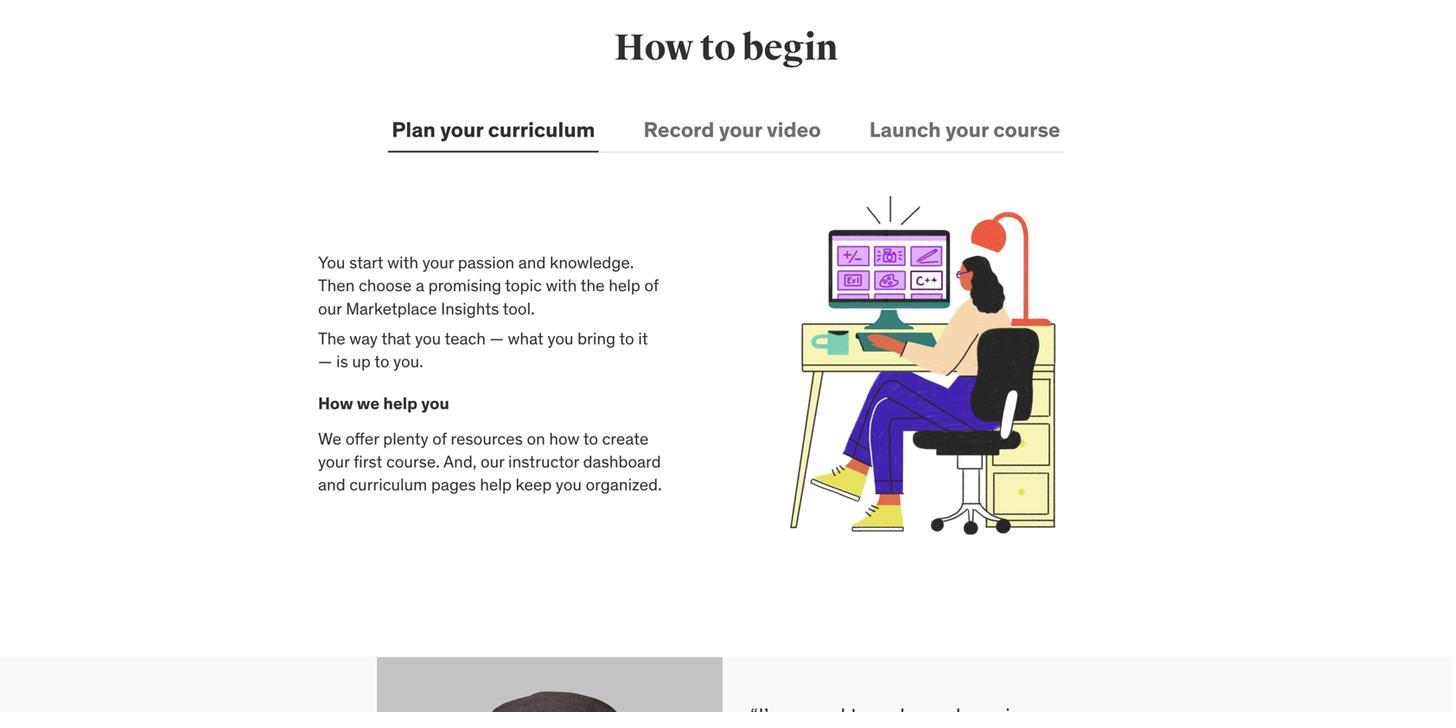 Task type: vqa. For each thing, say whether or not it's contained in the screenshot.
Try Personal Plan for free LINK
no



Task type: describe. For each thing, give the bounding box(es) containing it.
launch your course button
[[866, 109, 1064, 151]]

and inside the 'you start with your passion and knowledge. then choose a promising topic with the help of our marketplace insights tool.'
[[519, 252, 546, 273]]

you inside we offer plenty of resources on how to create your first course. and, our instructor dashboard and curriculum pages help keep you organized.
[[556, 474, 582, 495]]

of inside the 'you start with your passion and knowledge. then choose a promising topic with the help of our marketplace insights tool.'
[[645, 275, 659, 296]]

of inside we offer plenty of resources on how to create your first course. and, our instructor dashboard and curriculum pages help keep you organized.
[[433, 428, 447, 449]]

your for curriculum
[[440, 117, 484, 143]]

plan
[[392, 117, 436, 143]]

plan your curriculum button
[[389, 109, 599, 151]]

your inside the 'you start with your passion and knowledge. then choose a promising topic with the help of our marketplace insights tool.'
[[423, 252, 454, 273]]

we
[[318, 428, 342, 449]]

1 horizontal spatial —
[[490, 328, 504, 349]]

the way that you teach — what you bring to it — is up to you.
[[318, 328, 648, 372]]

our inside the 'you start with your passion and knowledge. then choose a promising topic with the help of our marketplace insights tool.'
[[318, 298, 342, 319]]

choose
[[359, 275, 412, 296]]

pages
[[431, 474, 476, 495]]

how
[[549, 428, 580, 449]]

course.
[[387, 451, 440, 472]]

you.
[[394, 351, 423, 372]]

teach
[[445, 328, 486, 349]]

record your video button
[[640, 109, 825, 151]]

start
[[349, 252, 384, 273]]

how we help you
[[318, 393, 450, 414]]

first
[[354, 451, 383, 472]]

your inside we offer plenty of resources on how to create your first course. and, our instructor dashboard and curriculum pages help keep you organized.
[[318, 451, 350, 472]]

you right what
[[548, 328, 574, 349]]

up
[[352, 351, 371, 372]]

knowledge.
[[550, 252, 634, 273]]

how to begin
[[615, 25, 838, 70]]

tab list containing plan your curriculum
[[389, 109, 1064, 153]]

plenty
[[383, 428, 429, 449]]

tool.
[[503, 298, 535, 319]]

we
[[357, 393, 380, 414]]

then
[[318, 275, 355, 296]]

how for how to begin
[[615, 25, 694, 70]]

launch
[[870, 117, 941, 143]]

your for course
[[946, 117, 989, 143]]

resources
[[451, 428, 523, 449]]

is
[[336, 351, 348, 372]]

and,
[[444, 451, 477, 472]]

your for video
[[719, 117, 763, 143]]

record your video
[[644, 117, 821, 143]]

promising
[[429, 275, 502, 296]]

create
[[602, 428, 649, 449]]

marketplace
[[346, 298, 437, 319]]

to inside we offer plenty of resources on how to create your first course. and, our instructor dashboard and curriculum pages help keep you organized.
[[583, 428, 598, 449]]

topic
[[505, 275, 542, 296]]

what
[[508, 328, 544, 349]]



Task type: locate. For each thing, give the bounding box(es) containing it.
of
[[645, 275, 659, 296], [433, 428, 447, 449]]

that
[[382, 328, 411, 349]]

our
[[318, 298, 342, 319], [481, 451, 505, 472]]

dashboard
[[583, 451, 661, 472]]

keep
[[516, 474, 552, 495]]

you
[[415, 328, 441, 349], [548, 328, 574, 349], [421, 393, 450, 414], [556, 474, 582, 495]]

1 vertical spatial how
[[318, 393, 353, 414]]

—
[[490, 328, 504, 349], [318, 351, 332, 372]]

2 vertical spatial help
[[480, 474, 512, 495]]

0 horizontal spatial help
[[383, 393, 418, 414]]

1 horizontal spatial of
[[645, 275, 659, 296]]

to left the it
[[620, 328, 635, 349]]

1 vertical spatial and
[[318, 474, 346, 495]]

it
[[639, 328, 648, 349]]

0 vertical spatial help
[[609, 275, 641, 296]]

and
[[519, 252, 546, 273], [318, 474, 346, 495]]

insights
[[441, 298, 499, 319]]

to left begin
[[700, 25, 736, 70]]

of up the it
[[645, 275, 659, 296]]

your up a
[[423, 252, 454, 273]]

0 horizontal spatial —
[[318, 351, 332, 372]]

1 vertical spatial curriculum
[[350, 474, 427, 495]]

way
[[350, 328, 378, 349]]

0 horizontal spatial and
[[318, 474, 346, 495]]

how for how we help you
[[318, 393, 353, 414]]

passion
[[458, 252, 515, 273]]

1 horizontal spatial curriculum
[[488, 117, 595, 143]]

and down we
[[318, 474, 346, 495]]

how up record
[[615, 25, 694, 70]]

you
[[318, 252, 345, 273]]

curriculum inside we offer plenty of resources on how to create your first course. and, our instructor dashboard and curriculum pages help keep you organized.
[[350, 474, 427, 495]]

1 vertical spatial help
[[383, 393, 418, 414]]

help right the
[[609, 275, 641, 296]]

curriculum
[[488, 117, 595, 143], [350, 474, 427, 495]]

on
[[527, 428, 546, 449]]

to right how
[[583, 428, 598, 449]]

your right plan
[[440, 117, 484, 143]]

0 horizontal spatial how
[[318, 393, 353, 414]]

to
[[700, 25, 736, 70], [620, 328, 635, 349], [375, 351, 390, 372], [583, 428, 598, 449]]

0 horizontal spatial curriculum
[[350, 474, 427, 495]]

— left is
[[318, 351, 332, 372]]

how left we
[[318, 393, 353, 414]]

how
[[615, 25, 694, 70], [318, 393, 353, 414]]

we offer plenty of resources on how to create your first course. and, our instructor dashboard and curriculum pages help keep you organized.
[[318, 428, 662, 495]]

1 vertical spatial of
[[433, 428, 447, 449]]

curriculum inside plan your curriculum button
[[488, 117, 595, 143]]

help
[[609, 275, 641, 296], [383, 393, 418, 414], [480, 474, 512, 495]]

you up plenty
[[421, 393, 450, 414]]

1 vertical spatial our
[[481, 451, 505, 472]]

1 horizontal spatial help
[[480, 474, 512, 495]]

0 vertical spatial with
[[388, 252, 419, 273]]

plan your curriculum
[[392, 117, 595, 143]]

0 horizontal spatial with
[[388, 252, 419, 273]]

the
[[581, 275, 605, 296]]

1 horizontal spatial how
[[615, 25, 694, 70]]

a
[[416, 275, 425, 296]]

your down we
[[318, 451, 350, 472]]

your
[[440, 117, 484, 143], [719, 117, 763, 143], [946, 117, 989, 143], [423, 252, 454, 273], [318, 451, 350, 472]]

our down resources
[[481, 451, 505, 472]]

instructor
[[509, 451, 579, 472]]

0 vertical spatial how
[[615, 25, 694, 70]]

help inside the 'you start with your passion and knowledge. then choose a promising topic with the help of our marketplace insights tool.'
[[609, 275, 641, 296]]

of up and,
[[433, 428, 447, 449]]

launch your course
[[870, 117, 1061, 143]]

help left keep
[[480, 474, 512, 495]]

record
[[644, 117, 715, 143]]

you up you.
[[415, 328, 441, 349]]

1 horizontal spatial and
[[519, 252, 546, 273]]

with
[[388, 252, 419, 273], [546, 275, 577, 296]]

— left what
[[490, 328, 504, 349]]

1 horizontal spatial with
[[546, 275, 577, 296]]

1 horizontal spatial our
[[481, 451, 505, 472]]

help right we
[[383, 393, 418, 414]]

1 vertical spatial —
[[318, 351, 332, 372]]

0 vertical spatial curriculum
[[488, 117, 595, 143]]

0 vertical spatial and
[[519, 252, 546, 273]]

with left the
[[546, 275, 577, 296]]

offer
[[346, 428, 379, 449]]

and up topic
[[519, 252, 546, 273]]

video
[[767, 117, 821, 143]]

with up a
[[388, 252, 419, 273]]

your left course
[[946, 117, 989, 143]]

begin
[[742, 25, 838, 70]]

our down then
[[318, 298, 342, 319]]

tab list
[[389, 109, 1064, 153]]

course
[[994, 117, 1061, 143]]

you down instructor
[[556, 474, 582, 495]]

the
[[318, 328, 346, 349]]

and inside we offer plenty of resources on how to create your first course. and, our instructor dashboard and curriculum pages help keep you organized.
[[318, 474, 346, 495]]

1 vertical spatial with
[[546, 275, 577, 296]]

0 vertical spatial —
[[490, 328, 504, 349]]

0 vertical spatial of
[[645, 275, 659, 296]]

to right up
[[375, 351, 390, 372]]

0 horizontal spatial of
[[433, 428, 447, 449]]

2 horizontal spatial help
[[609, 275, 641, 296]]

organized.
[[586, 474, 662, 495]]

0 vertical spatial our
[[318, 298, 342, 319]]

bring
[[578, 328, 616, 349]]

0 horizontal spatial our
[[318, 298, 342, 319]]

you start with your passion and knowledge. then choose a promising topic with the help of our marketplace insights tool.
[[318, 252, 659, 319]]

help inside we offer plenty of resources on how to create your first course. and, our instructor dashboard and curriculum pages help keep you organized.
[[480, 474, 512, 495]]

your left the video on the right top
[[719, 117, 763, 143]]

our inside we offer plenty of resources on how to create your first course. and, our instructor dashboard and curriculum pages help keep you organized.
[[481, 451, 505, 472]]



